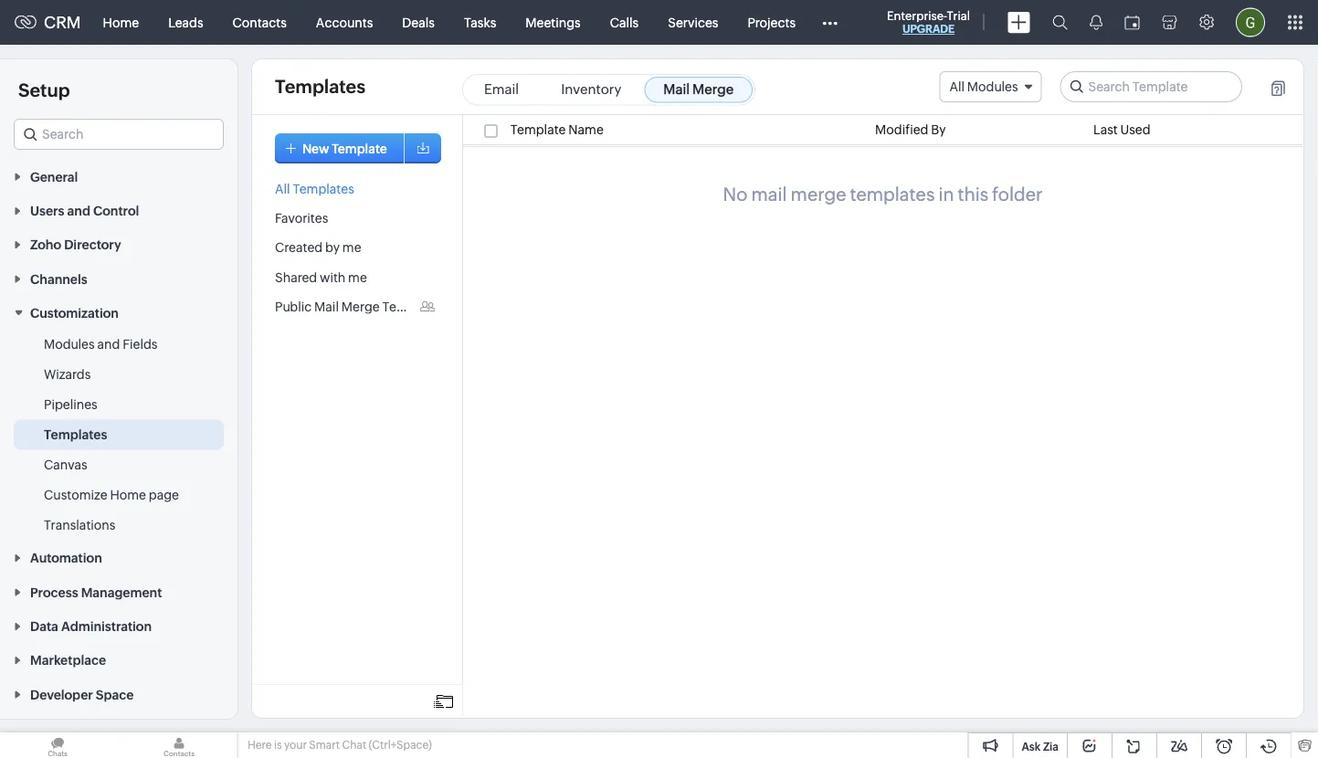 Task type: locate. For each thing, give the bounding box(es) containing it.
control
[[93, 204, 139, 218]]

1 horizontal spatial by
[[932, 122, 946, 137]]

crm link
[[15, 13, 81, 32]]

0 horizontal spatial template
[[332, 141, 387, 156]]

developer space
[[30, 688, 134, 702]]

email link
[[465, 77, 538, 103]]

help image
[[1272, 80, 1286, 97]]

0 horizontal spatial modules
[[44, 337, 95, 352]]

data administration button
[[0, 609, 238, 643]]

template right the new
[[332, 141, 387, 156]]

process management
[[30, 585, 162, 600]]

management
[[81, 585, 162, 600]]

mail
[[664, 81, 690, 97], [314, 299, 339, 314]]

None field
[[14, 119, 224, 150]]

accounts link
[[301, 0, 388, 44]]

modules and fields
[[44, 337, 158, 352]]

all up the favorites at the top of page
[[275, 181, 290, 196]]

home link
[[88, 0, 154, 44]]

created by me link
[[275, 240, 362, 255]]

0 vertical spatial mail
[[664, 81, 690, 97]]

me for shared with me
[[348, 270, 367, 285]]

directory
[[64, 238, 121, 252]]

administration
[[61, 619, 152, 634]]

pipelines link
[[44, 395, 98, 414]]

signals image
[[1090, 15, 1103, 30]]

customize
[[44, 488, 108, 502]]

all down upgrade
[[950, 80, 965, 94]]

0 horizontal spatial mail
[[314, 299, 339, 314]]

home inside "customization" region
[[110, 488, 146, 502]]

1 vertical spatial me
[[348, 270, 367, 285]]

1 vertical spatial and
[[97, 337, 120, 352]]

inventory link
[[542, 77, 641, 103]]

1 vertical spatial template
[[332, 141, 387, 156]]

1 vertical spatial mail
[[314, 299, 339, 314]]

crm
[[44, 13, 81, 32]]

last used
[[1094, 122, 1151, 137]]

modules up wizards
[[44, 337, 95, 352]]

no mail merge templates in this folder
[[723, 184, 1043, 205]]

customization region
[[0, 330, 238, 541]]

developer space button
[[0, 677, 238, 711]]

(ctrl+space)
[[369, 739, 432, 752]]

by
[[932, 122, 946, 137], [325, 240, 340, 255]]

new template button
[[275, 133, 406, 164]]

1 horizontal spatial template
[[511, 122, 566, 137]]

by up with
[[325, 240, 340, 255]]

zoho directory
[[30, 238, 121, 252]]

merge down services
[[693, 81, 734, 97]]

calls link
[[596, 0, 654, 44]]

me right with
[[348, 270, 367, 285]]

deals
[[402, 15, 435, 30]]

pipelines
[[44, 397, 98, 412]]

templates
[[275, 76, 366, 97], [293, 181, 354, 196], [383, 299, 444, 314], [44, 427, 107, 442]]

enterprise-trial upgrade
[[887, 9, 971, 35]]

contacts link
[[218, 0, 301, 44]]

chats image
[[0, 733, 115, 759]]

all modules
[[950, 80, 1019, 94]]

translations
[[44, 518, 116, 533]]

1 horizontal spatial and
[[97, 337, 120, 352]]

0 vertical spatial and
[[67, 204, 90, 218]]

0 vertical spatial all
[[950, 80, 965, 94]]

page
[[149, 488, 179, 502]]

profile image
[[1237, 8, 1266, 37]]

search element
[[1042, 0, 1079, 45]]

public mail merge templates link
[[275, 299, 444, 314]]

0 vertical spatial template
[[511, 122, 566, 137]]

and inside dropdown button
[[67, 204, 90, 218]]

merge down with
[[342, 299, 380, 314]]

here
[[248, 739, 272, 752]]

templates inside "customization" region
[[44, 427, 107, 442]]

Search text field
[[15, 120, 223, 149]]

modules and fields link
[[44, 335, 158, 353]]

zoho directory button
[[0, 227, 238, 261]]

ask
[[1022, 741, 1041, 753]]

tasks link
[[450, 0, 511, 44]]

1 horizontal spatial mail
[[664, 81, 690, 97]]

and inside "customization" region
[[97, 337, 120, 352]]

new template
[[303, 141, 387, 156]]

marketplace button
[[0, 643, 238, 677]]

with
[[320, 270, 346, 285]]

accounts
[[316, 15, 373, 30]]

0 vertical spatial me
[[343, 240, 362, 255]]

your
[[284, 739, 307, 752]]

mail down shared with me at the left top
[[314, 299, 339, 314]]

data
[[30, 619, 58, 634]]

modules
[[968, 80, 1019, 94], [44, 337, 95, 352]]

and
[[67, 204, 90, 218], [97, 337, 120, 352]]

0 horizontal spatial all
[[275, 181, 290, 196]]

and right users
[[67, 204, 90, 218]]

shared
[[275, 270, 317, 285]]

1 vertical spatial home
[[110, 488, 146, 502]]

0 horizontal spatial by
[[325, 240, 340, 255]]

0 vertical spatial by
[[932, 122, 946, 137]]

1 vertical spatial modules
[[44, 337, 95, 352]]

calls
[[610, 15, 639, 30]]

0 vertical spatial modules
[[968, 80, 1019, 94]]

search image
[[1053, 15, 1068, 30]]

1 horizontal spatial all
[[950, 80, 965, 94]]

wizards
[[44, 367, 91, 382]]

Other Modules field
[[811, 8, 850, 37]]

1 horizontal spatial modules
[[968, 80, 1019, 94]]

shared with me link
[[275, 270, 367, 285]]

here is your smart chat (ctrl+space)
[[248, 739, 432, 752]]

signals element
[[1079, 0, 1114, 45]]

created by me
[[275, 240, 362, 255]]

0 horizontal spatial and
[[67, 204, 90, 218]]

1 vertical spatial merge
[[342, 299, 380, 314]]

1 vertical spatial by
[[325, 240, 340, 255]]

template left 'name'
[[511, 122, 566, 137]]

mail down services link
[[664, 81, 690, 97]]

home right the crm
[[103, 15, 139, 30]]

channels button
[[0, 261, 238, 296]]

trial
[[947, 9, 971, 22]]

customize home page
[[44, 488, 179, 502]]

no
[[723, 184, 748, 205]]

leads
[[168, 15, 203, 30]]

all inside field
[[950, 80, 965, 94]]

by for created
[[325, 240, 340, 255]]

1 vertical spatial all
[[275, 181, 290, 196]]

by right the modified
[[932, 122, 946, 137]]

1 horizontal spatial merge
[[693, 81, 734, 97]]

inventory
[[561, 81, 622, 97]]

template inside button
[[332, 141, 387, 156]]

services
[[668, 15, 719, 30]]

modules down create menu element
[[968, 80, 1019, 94]]

contacts
[[233, 15, 287, 30]]

me up with
[[343, 240, 362, 255]]

public mail merge templates
[[275, 299, 444, 314]]

home
[[103, 15, 139, 30], [110, 488, 146, 502]]

template
[[511, 122, 566, 137], [332, 141, 387, 156]]

customize home page link
[[44, 486, 179, 504]]

modules inside modules and fields link
[[44, 337, 95, 352]]

upgrade
[[903, 23, 955, 35]]

is
[[274, 739, 282, 752]]

home left page
[[110, 488, 146, 502]]

and left the fields
[[97, 337, 120, 352]]

0 horizontal spatial merge
[[342, 299, 380, 314]]

mail inside mail merge link
[[664, 81, 690, 97]]



Task type: describe. For each thing, give the bounding box(es) containing it.
mail merge
[[664, 81, 734, 97]]

chat
[[342, 739, 367, 752]]

automation button
[[0, 541, 238, 575]]

last
[[1094, 122, 1118, 137]]

all templates link
[[275, 181, 354, 196]]

profile element
[[1226, 0, 1277, 44]]

mail merge link
[[645, 77, 753, 103]]

ask zia
[[1022, 741, 1059, 753]]

smart
[[309, 739, 340, 752]]

0 vertical spatial home
[[103, 15, 139, 30]]

canvas
[[44, 458, 87, 472]]

create menu element
[[997, 0, 1042, 44]]

general button
[[0, 159, 238, 193]]

all for all templates
[[275, 181, 290, 196]]

email
[[484, 81, 519, 97]]

setup
[[18, 80, 70, 101]]

users and control button
[[0, 193, 238, 227]]

new
[[303, 141, 330, 156]]

tasks
[[464, 15, 497, 30]]

All Modules field
[[940, 71, 1042, 102]]

process
[[30, 585, 78, 600]]

template name
[[511, 122, 604, 137]]

templates
[[850, 184, 935, 205]]

data administration
[[30, 619, 152, 634]]

enterprise-
[[887, 9, 947, 22]]

services link
[[654, 0, 733, 44]]

deals link
[[388, 0, 450, 44]]

this
[[958, 184, 989, 205]]

modified by
[[876, 122, 946, 137]]

Search Template text field
[[1062, 72, 1242, 101]]

in
[[939, 184, 955, 205]]

customization button
[[0, 296, 238, 330]]

calendar image
[[1125, 15, 1141, 30]]

favorites
[[275, 211, 328, 225]]

contacts image
[[122, 733, 237, 759]]

shared with me
[[275, 270, 367, 285]]

process management button
[[0, 575, 238, 609]]

users
[[30, 204, 64, 218]]

automation
[[30, 551, 102, 566]]

zia
[[1044, 741, 1059, 753]]

all templates
[[275, 181, 354, 196]]

wizards link
[[44, 365, 91, 384]]

templates link
[[44, 426, 107, 444]]

projects link
[[733, 0, 811, 44]]

marketplace
[[30, 653, 106, 668]]

meetings link
[[511, 0, 596, 44]]

general
[[30, 169, 78, 184]]

me for created by me
[[343, 240, 362, 255]]

by for modified
[[932, 122, 946, 137]]

and for users
[[67, 204, 90, 218]]

modified
[[876, 122, 929, 137]]

all for all modules
[[950, 80, 965, 94]]

used
[[1121, 122, 1151, 137]]

favorites link
[[275, 211, 328, 225]]

users and control
[[30, 204, 139, 218]]

developer
[[30, 688, 93, 702]]

created
[[275, 240, 323, 255]]

translations link
[[44, 516, 116, 534]]

space
[[96, 688, 134, 702]]

folder
[[993, 184, 1043, 205]]

modules inside all modules field
[[968, 80, 1019, 94]]

0 vertical spatial merge
[[693, 81, 734, 97]]

leads link
[[154, 0, 218, 44]]

meetings
[[526, 15, 581, 30]]

name
[[569, 122, 604, 137]]

create menu image
[[1008, 11, 1031, 33]]

canvas link
[[44, 456, 87, 474]]

public
[[275, 299, 312, 314]]

and for modules
[[97, 337, 120, 352]]

merge
[[791, 184, 847, 205]]

channels
[[30, 272, 87, 286]]

customization
[[30, 306, 119, 321]]



Task type: vqa. For each thing, say whether or not it's contained in the screenshot.
Enterprise-
yes



